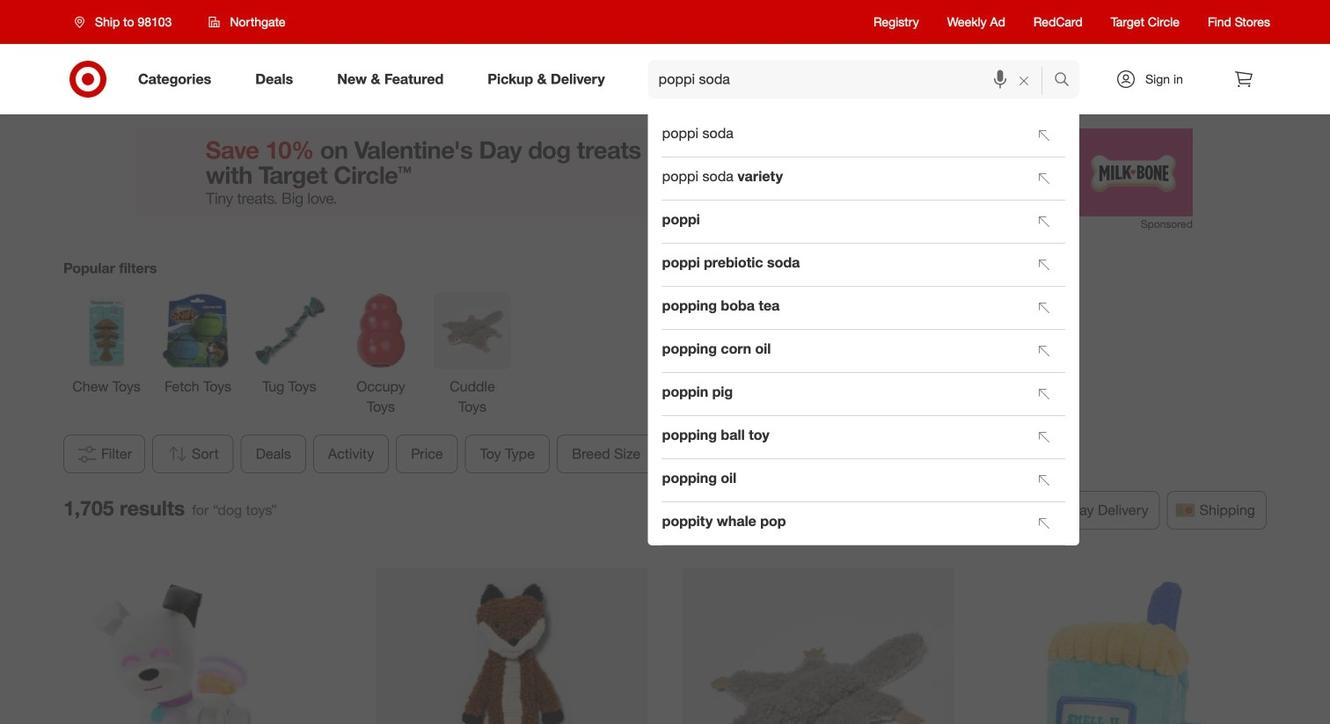 Task type: vqa. For each thing, say whether or not it's contained in the screenshot.
50
no



Task type: locate. For each thing, give the bounding box(es) containing it.
advertisement element
[[137, 128, 1193, 217]]

skinny crinkle flying squirrel dog toy - boots & barkley™ image
[[683, 568, 954, 724], [683, 568, 954, 724]]

What can we help you find? suggestions appear below search field
[[648, 60, 1059, 99]]

bark fetch phone plush dog toy image
[[989, 568, 1261, 724], [989, 568, 1261, 724]]

skinny crinkle fox plush dog toy - m - boots & barkley™ image
[[376, 568, 648, 724], [376, 568, 648, 724]]

dog-e interactive robot dog image
[[70, 568, 342, 724], [70, 568, 342, 724]]



